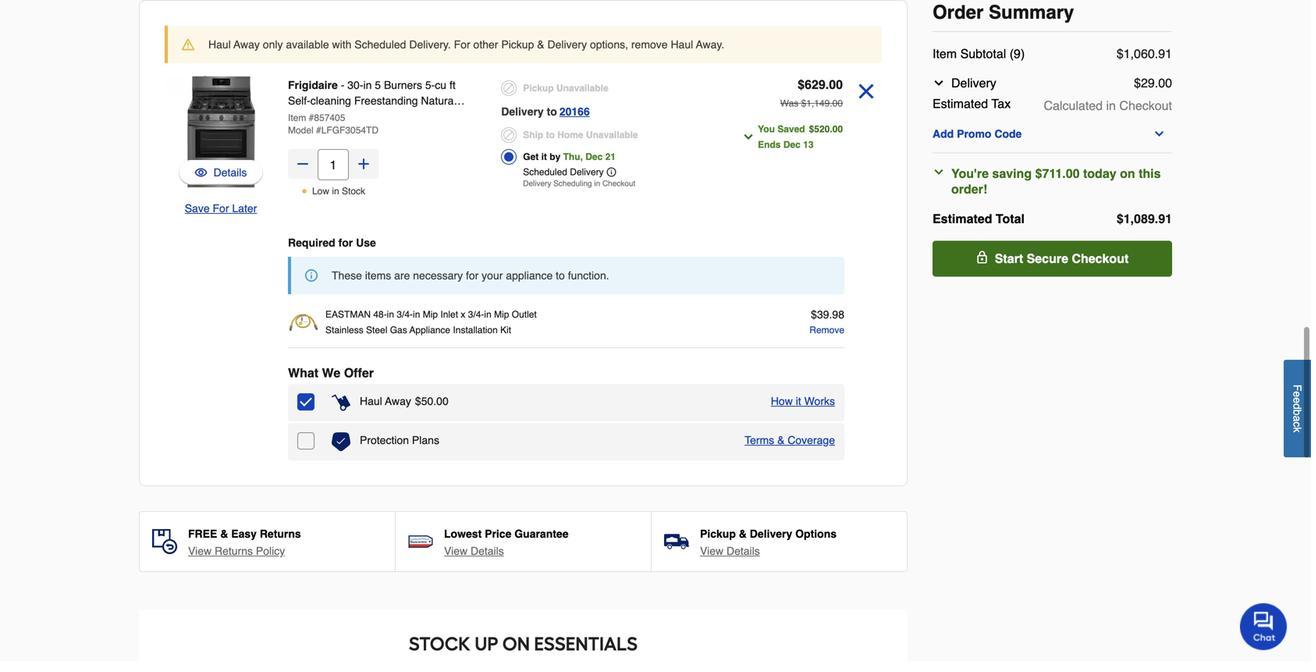 Task type: locate. For each thing, give the bounding box(es) containing it.
in up steel at the left of the page
[[387, 309, 394, 320]]

$ up the was
[[798, 77, 805, 92]]

0 vertical spatial it
[[541, 151, 547, 162]]

option group containing delivery to
[[501, 77, 718, 192]]

21
[[606, 151, 616, 162]]

checkout right secure
[[1072, 251, 1129, 266]]

2 . from the top
[[1155, 212, 1159, 226]]

these
[[332, 269, 362, 282]]

ends
[[758, 139, 781, 150]]

stock left up
[[409, 633, 471, 655]]

$ up calculated in checkout
[[1117, 46, 1124, 61]]

view details link for details
[[444, 543, 504, 559]]

save
[[185, 202, 210, 215]]

2 vertical spatial pickup
[[700, 528, 736, 540]]

view for pickup & delivery options view details
[[700, 545, 724, 557]]

chevron down image inside you're saving  $711.00  today on this order! link
[[933, 166, 945, 178]]

details inside lowest price guarantee view details
[[471, 545, 504, 557]]

these items are necessary for your appliance to function.
[[332, 269, 609, 282]]

checkout for start secure checkout
[[1072, 251, 1129, 266]]

0 vertical spatial .
[[1155, 46, 1159, 61]]

1 horizontal spatial scheduled
[[523, 167, 568, 178]]

dec left the 21
[[586, 151, 603, 162]]

gas inside 30-in 5 burners 5-cu ft self-cleaning freestanding natural gas range (black stainless steel)
[[288, 110, 308, 123]]

0 vertical spatial to
[[547, 105, 557, 118]]

warning image
[[182, 38, 194, 51]]

chevron down image left you're
[[933, 166, 945, 178]]

unavailable up 20166
[[557, 83, 609, 94]]

b
[[1292, 410, 1304, 416]]

by
[[550, 151, 561, 162]]

delivery up estimated tax
[[952, 76, 997, 90]]

self-
[[288, 94, 311, 107]]

scheduled right with
[[355, 38, 406, 51]]

burners
[[384, 79, 422, 91]]

1 vertical spatial stock
[[409, 633, 471, 655]]

in right calculated
[[1107, 98, 1116, 113]]

0 vertical spatial away
[[234, 38, 260, 51]]

view inside the free & easy returns view returns policy
[[188, 545, 212, 557]]

estimated down order!
[[933, 212, 993, 226]]

checkout down the 29
[[1120, 98, 1173, 113]]

1 91 from the top
[[1159, 46, 1173, 61]]

0 horizontal spatial mip
[[423, 309, 438, 320]]

1 vertical spatial for
[[466, 269, 479, 282]]

for left use
[[338, 237, 353, 249]]

in
[[363, 79, 372, 91], [1107, 98, 1116, 113], [594, 179, 601, 188], [332, 186, 339, 197], [387, 309, 394, 320], [413, 309, 420, 320], [484, 309, 492, 320]]

it for how
[[796, 395, 802, 408]]

1 horizontal spatial it
[[796, 395, 802, 408]]

for left the your
[[466, 269, 479, 282]]

d
[[1292, 404, 1304, 410]]

chat invite button image
[[1241, 603, 1288, 650]]

block image
[[501, 80, 517, 96]]

.00 up 1,149
[[826, 77, 843, 92]]

for right save
[[213, 202, 229, 215]]

mip up appliance
[[423, 309, 438, 320]]

2 horizontal spatial details
[[727, 545, 760, 557]]

1 horizontal spatial dec
[[784, 139, 801, 150]]

$
[[1117, 46, 1124, 61], [1134, 76, 1141, 90], [798, 77, 805, 92], [801, 98, 807, 109], [809, 124, 815, 135], [1117, 212, 1124, 226], [415, 395, 421, 408]]

1 vertical spatial returns
[[215, 545, 253, 557]]

to for 20166
[[547, 105, 557, 118]]

0 vertical spatial scheduled
[[355, 38, 406, 51]]

.00 down 1,149
[[830, 124, 843, 135]]

bullet image
[[301, 188, 308, 194]]

29
[[1141, 76, 1155, 90]]

works
[[805, 395, 835, 408]]

view
[[188, 545, 212, 557], [444, 545, 468, 557], [700, 545, 724, 557]]

1 horizontal spatial 3/4-
[[468, 309, 484, 320]]

today
[[1084, 166, 1117, 181]]

2 vertical spatial checkout
[[1072, 251, 1129, 266]]

options,
[[590, 38, 628, 51]]

c
[[1292, 422, 1304, 427]]

view inside lowest price guarantee view details
[[444, 545, 468, 557]]

3/4- right 48-
[[397, 309, 413, 320]]

1 vertical spatial dec
[[586, 151, 603, 162]]

0 horizontal spatial dec
[[586, 151, 603, 162]]

0 horizontal spatial details
[[214, 166, 247, 179]]

away for $
[[385, 395, 411, 408]]

in right scheduling at the left
[[594, 179, 601, 188]]

for
[[338, 237, 353, 249], [466, 269, 479, 282]]

1 vertical spatial .
[[1155, 212, 1159, 226]]

chevron down image up estimated tax
[[933, 77, 945, 89]]

0 vertical spatial info image
[[607, 167, 616, 177]]

1 horizontal spatial info image
[[607, 167, 616, 177]]

save for later
[[185, 202, 257, 215]]

in inside option group
[[594, 179, 601, 188]]

0 horizontal spatial view
[[188, 545, 212, 557]]

3 view from the left
[[700, 545, 724, 557]]

delivery up delivery scheduling in checkout
[[570, 167, 604, 178]]

natural
[[421, 94, 456, 107]]

total
[[996, 212, 1025, 226]]

. up $ 29 .00
[[1155, 46, 1159, 61]]

home
[[558, 130, 584, 141]]

delivery left "options" at the right bottom of the page
[[750, 528, 793, 540]]

2 horizontal spatial view
[[700, 545, 724, 557]]

view inside pickup & delivery options view details
[[700, 545, 724, 557]]

0 horizontal spatial gas
[[288, 110, 308, 123]]

1 vertical spatial chevron down image
[[743, 131, 755, 143]]

scheduled down by
[[523, 167, 568, 178]]

1 horizontal spatial for
[[454, 38, 471, 51]]

.
[[1155, 46, 1159, 61], [1155, 212, 1159, 226]]

1 vertical spatial chevron down image
[[933, 166, 945, 178]]

on
[[1120, 166, 1136, 181]]

1 horizontal spatial gas
[[390, 325, 407, 336]]

1 horizontal spatial chevron down image
[[1153, 128, 1166, 140]]

in inside 30-in 5 burners 5-cu ft self-cleaning freestanding natural gas range (black stainless steel)
[[363, 79, 372, 91]]

stainless inside eastman 48-in 3/4-in mip inlet x 3/4-in mip outlet stainless steel gas appliance installation kit
[[326, 325, 364, 336]]

1 vertical spatial item
[[288, 112, 306, 123]]

item up model
[[288, 112, 306, 123]]

stock down the plus icon
[[342, 186, 365, 197]]

48-in 3/4-in mip inlet x 3/4-in mip outlet stainless steel gas appliance installation kit image
[[288, 307, 319, 338]]

2 view from the left
[[444, 545, 468, 557]]

item left subtotal in the top right of the page
[[933, 46, 957, 61]]

1 vertical spatial for
[[213, 202, 229, 215]]

30-in 5 burners 5-cu ft self-cleaning freestanding natural gas range (black stainless steel)
[[288, 79, 456, 123]]

& up pickup unavailable
[[537, 38, 545, 51]]

estimated up promo
[[933, 96, 989, 111]]

outlet
[[512, 309, 537, 320]]

0 vertical spatial 91
[[1159, 46, 1173, 61]]

& right terms
[[778, 434, 785, 447]]

in left 5
[[363, 79, 372, 91]]

1,060
[[1124, 46, 1155, 61]]

you
[[758, 124, 775, 135]]

unavailable up the 21
[[586, 130, 638, 141]]

to right the ship
[[546, 130, 555, 141]]

returns down easy
[[215, 545, 253, 557]]

0 horizontal spatial item
[[288, 112, 306, 123]]

plans
[[412, 434, 440, 447]]

remove
[[632, 38, 668, 51]]

1 horizontal spatial haul
[[360, 395, 382, 408]]

0 horizontal spatial info image
[[305, 269, 318, 282]]

info image
[[607, 167, 616, 177], [305, 269, 318, 282]]

stainless down eastman
[[326, 325, 364, 336]]

info image down required
[[305, 269, 318, 282]]

saving
[[993, 166, 1032, 181]]

1 horizontal spatial stainless
[[380, 110, 424, 123]]

0 horizontal spatial away
[[234, 38, 260, 51]]

away left only in the top left of the page
[[234, 38, 260, 51]]

91 right "1,060"
[[1159, 46, 1173, 61]]

calculated
[[1044, 98, 1103, 113]]

haul for haul away $ 50 .00
[[360, 395, 382, 408]]

away left 50
[[385, 395, 411, 408]]

1 horizontal spatial returns
[[260, 528, 301, 540]]

1 vertical spatial away
[[385, 395, 411, 408]]

1 horizontal spatial chevron down image
[[933, 77, 945, 89]]

remove item image
[[853, 77, 881, 105]]

0 vertical spatial for
[[454, 38, 471, 51]]

gas up model
[[288, 110, 308, 123]]

required
[[288, 237, 335, 249]]

up
[[475, 633, 498, 655]]

1 horizontal spatial view
[[444, 545, 468, 557]]

& inside pickup & delivery options view details
[[739, 528, 747, 540]]

e up b
[[1292, 398, 1304, 404]]

1 vertical spatial gas
[[390, 325, 407, 336]]

appliance
[[506, 269, 553, 282]]

1 view details link from the left
[[444, 543, 504, 559]]

item #857405 model #lfgf3054td
[[288, 112, 379, 136]]

scheduled
[[355, 38, 406, 51], [523, 167, 568, 178]]

it for get
[[541, 151, 547, 162]]

guarantee
[[515, 528, 569, 540]]

option group
[[501, 77, 718, 192]]

chevron down image
[[933, 77, 945, 89], [743, 131, 755, 143]]

. for 1,060
[[1155, 46, 1159, 61]]

0 horizontal spatial chevron down image
[[743, 131, 755, 143]]

$ up 13
[[809, 124, 815, 135]]

dec down the saved
[[784, 139, 801, 150]]

(9)
[[1010, 46, 1025, 61]]

91 for $ 1,060 . 91
[[1159, 46, 1173, 61]]

3/4- right x
[[468, 309, 484, 320]]

remove button
[[810, 322, 845, 338]]

ft
[[450, 79, 456, 91]]

gas right steel at the left of the page
[[390, 325, 407, 336]]

1 vertical spatial to
[[546, 130, 555, 141]]

1 e from the top
[[1292, 392, 1304, 398]]

0 vertical spatial estimated
[[933, 96, 989, 111]]

1 horizontal spatial details
[[471, 545, 504, 557]]

chevron down image up 'this'
[[1153, 128, 1166, 140]]

1 horizontal spatial stock
[[409, 633, 471, 655]]

$ 29 .00
[[1134, 76, 1173, 90]]

1 horizontal spatial away
[[385, 395, 411, 408]]

dec
[[784, 139, 801, 150], [586, 151, 603, 162]]

stock
[[342, 186, 365, 197], [409, 633, 471, 655]]

k
[[1292, 427, 1304, 433]]

e up d
[[1292, 392, 1304, 398]]

kit
[[501, 325, 511, 336]]

it inside button
[[796, 395, 802, 408]]

mip up kit
[[494, 309, 509, 320]]

1 . from the top
[[1155, 46, 1159, 61]]

0 vertical spatial for
[[338, 237, 353, 249]]

2 vertical spatial to
[[556, 269, 565, 282]]

checkout inside 'button'
[[1072, 251, 1129, 266]]

0 horizontal spatial haul
[[208, 38, 231, 51]]

add
[[933, 128, 954, 140]]

essentials
[[534, 633, 638, 655]]

add promo code
[[933, 128, 1022, 140]]

item inside the item #857405 model #lfgf3054td
[[288, 112, 306, 123]]

haul for haul away only available with scheduled delivery. for other pickup & delivery options, remove haul away.
[[208, 38, 231, 51]]

0 horizontal spatial stock
[[342, 186, 365, 197]]

chevron down image
[[1153, 128, 1166, 140], [933, 166, 945, 178]]

1 horizontal spatial view details link
[[700, 543, 760, 559]]

haul right warning image
[[208, 38, 231, 51]]

saved
[[778, 124, 805, 135]]

to for home
[[546, 130, 555, 141]]

0 horizontal spatial for
[[213, 202, 229, 215]]

1,089
[[1124, 212, 1155, 226]]

plus image
[[356, 156, 372, 172]]

& left "options" at the right bottom of the page
[[739, 528, 747, 540]]

pickup for pickup unavailable
[[523, 83, 554, 94]]

1 vertical spatial estimated
[[933, 212, 993, 226]]

1 horizontal spatial mip
[[494, 309, 509, 320]]

& inside the free & easy returns view returns policy
[[220, 528, 228, 540]]

info image down the 21
[[607, 167, 616, 177]]

& for terms & coverage
[[778, 434, 785, 447]]

0 horizontal spatial it
[[541, 151, 547, 162]]

for left other
[[454, 38, 471, 51]]

0 vertical spatial dec
[[784, 139, 801, 150]]

stainless down freestanding in the top of the page
[[380, 110, 424, 123]]

20166 button
[[560, 102, 590, 121]]

91 right 1,089 at the right of page
[[1159, 212, 1173, 226]]

returns
[[260, 528, 301, 540], [215, 545, 253, 557]]

item for item subtotal (9)
[[933, 46, 957, 61]]

haul left away.
[[671, 38, 693, 51]]

& inside button
[[778, 434, 785, 447]]

0 horizontal spatial view details link
[[444, 543, 504, 559]]

1 estimated from the top
[[933, 96, 989, 111]]

stock up on essentials
[[409, 633, 638, 655]]

to left 20166 button
[[547, 105, 557, 118]]

1 horizontal spatial item
[[933, 46, 957, 61]]

returns up policy
[[260, 528, 301, 540]]

it right how
[[796, 395, 802, 408]]

haul
[[208, 38, 231, 51], [671, 38, 693, 51], [360, 395, 382, 408]]

5-
[[425, 79, 435, 91]]

$ down "1,060"
[[1134, 76, 1141, 90]]

1 vertical spatial pickup
[[523, 83, 554, 94]]

1 view from the left
[[188, 545, 212, 557]]

estimated for estimated total
[[933, 212, 993, 226]]

it
[[541, 151, 547, 162], [796, 395, 802, 408]]

you're saving  $711.00  today on this order! link
[[933, 166, 1166, 197]]

0 vertical spatial returns
[[260, 528, 301, 540]]

it left by
[[541, 151, 547, 162]]

checkout
[[1120, 98, 1173, 113], [603, 179, 636, 188], [1072, 251, 1129, 266]]

0 horizontal spatial for
[[338, 237, 353, 249]]

2 estimated from the top
[[933, 212, 993, 226]]

0 horizontal spatial chevron down image
[[933, 166, 945, 178]]

& left easy
[[220, 528, 228, 540]]

how
[[771, 395, 793, 408]]

we
[[322, 366, 341, 380]]

1 vertical spatial 91
[[1159, 212, 1173, 226]]

view details link
[[444, 543, 504, 559], [700, 543, 760, 559]]

& for pickup & delivery options view details
[[739, 528, 747, 540]]

delivery.
[[409, 38, 451, 51]]

0 vertical spatial gas
[[288, 110, 308, 123]]

stainless inside 30-in 5 burners 5-cu ft self-cleaning freestanding natural gas range (black stainless steel)
[[380, 110, 424, 123]]

checkout down the 21
[[603, 179, 636, 188]]

1 horizontal spatial for
[[466, 269, 479, 282]]

stock inside heading
[[409, 633, 471, 655]]

to left function.
[[556, 269, 565, 282]]

delivery
[[548, 38, 587, 51], [952, 76, 997, 90], [501, 105, 544, 118], [570, 167, 604, 178], [523, 179, 551, 188], [750, 528, 793, 540]]

add promo code link
[[933, 128, 1173, 140]]

$ inside you saved $ 520 .00 ends dec 13
[[809, 124, 815, 135]]

you're
[[952, 166, 989, 181]]

. down 'this'
[[1155, 212, 1159, 226]]

2 91 from the top
[[1159, 212, 1173, 226]]

other
[[474, 38, 498, 51]]

2 view details link from the left
[[700, 543, 760, 559]]

0 vertical spatial item
[[933, 46, 957, 61]]

0 vertical spatial checkout
[[1120, 98, 1173, 113]]

pickup inside pickup & delivery options view details
[[700, 528, 736, 540]]

chevron down image left you
[[743, 131, 755, 143]]

.00 down $ 1,060 . 91
[[1155, 76, 1173, 90]]

0 horizontal spatial stainless
[[326, 325, 364, 336]]

1 vertical spatial it
[[796, 395, 802, 408]]

1 vertical spatial stainless
[[326, 325, 364, 336]]

0 vertical spatial stainless
[[380, 110, 424, 123]]

0 vertical spatial chevron down image
[[1153, 128, 1166, 140]]

pickup for pickup & delivery options view details
[[700, 528, 736, 540]]

haul right haul away filled icon
[[360, 395, 382, 408]]

protection
[[360, 434, 409, 447]]

lowest price guarantee view details
[[444, 528, 569, 557]]

0 vertical spatial pickup
[[502, 38, 534, 51]]

0 horizontal spatial 3/4-
[[397, 309, 413, 320]]



Task type: vqa. For each thing, say whether or not it's contained in the screenshot.
the bottommost 752
no



Task type: describe. For each thing, give the bounding box(es) containing it.
520
[[815, 124, 830, 135]]

items
[[365, 269, 391, 282]]

$711.00
[[1036, 166, 1080, 181]]

thu,
[[563, 151, 583, 162]]

minus image
[[295, 156, 311, 172]]

$39.98 remove
[[810, 308, 845, 336]]

estimated total
[[933, 212, 1025, 226]]

secure image
[[976, 251, 989, 263]]

options
[[796, 528, 837, 540]]

13
[[803, 139, 814, 150]]

low in stock
[[312, 186, 365, 197]]

view returns policy link
[[188, 543, 285, 559]]

tax
[[992, 96, 1011, 111]]

in up installation
[[484, 309, 492, 320]]

order!
[[952, 182, 988, 196]]

later
[[232, 202, 257, 215]]

save for later button
[[185, 201, 257, 216]]

lowest
[[444, 528, 482, 540]]

-
[[341, 79, 345, 91]]

offer
[[344, 366, 374, 380]]

$ up plans in the bottom left of the page
[[415, 395, 421, 408]]

coverage
[[788, 434, 835, 447]]

0 vertical spatial chevron down image
[[933, 77, 945, 89]]

& for free & easy returns view returns policy
[[220, 528, 228, 540]]

your
[[482, 269, 503, 282]]

details inside pickup & delivery options view details
[[727, 545, 760, 557]]

1 vertical spatial checkout
[[603, 179, 636, 188]]

ship
[[523, 130, 544, 141]]

delivery scheduling in checkout
[[523, 179, 636, 188]]

1 vertical spatial unavailable
[[586, 130, 638, 141]]

view details link for view
[[700, 543, 760, 559]]

this
[[1139, 166, 1161, 181]]

dec inside you saved $ 520 .00 ends dec 13
[[784, 139, 801, 150]]

secure
[[1027, 251, 1069, 266]]

scheduling
[[554, 179, 592, 188]]

0 vertical spatial unavailable
[[557, 83, 609, 94]]

you saved $ 520 .00 ends dec 13
[[758, 124, 843, 150]]

start secure checkout
[[995, 251, 1129, 266]]

$39.98
[[811, 308, 845, 321]]

start
[[995, 251, 1024, 266]]

haul away $ 50 .00
[[360, 395, 449, 408]]

view for free & easy returns view returns policy
[[188, 545, 212, 557]]

get
[[523, 151, 539, 162]]

delivery left options,
[[548, 38, 587, 51]]

gas inside eastman 48-in 3/4-in mip inlet x 3/4-in mip outlet stainless steel gas appliance installation kit
[[390, 325, 407, 336]]

$ right the was
[[801, 98, 807, 109]]

48-
[[373, 309, 387, 320]]

2 e from the top
[[1292, 398, 1304, 404]]

delivery up the ship
[[501, 105, 544, 118]]

protection plans
[[360, 434, 440, 447]]

available
[[286, 38, 329, 51]]

30-in 5 burners 5-cu ft self-cleaning freestanding natural gas range (black stainless steel) image
[[165, 76, 277, 188]]

are
[[394, 269, 410, 282]]

for inside button
[[213, 202, 229, 215]]

stock up on essentials heading
[[155, 628, 892, 660]]

0 vertical spatial stock
[[342, 186, 365, 197]]

2 mip from the left
[[494, 309, 509, 320]]

policy
[[256, 545, 285, 557]]

ship to home unavailable
[[523, 130, 638, 141]]

steel
[[366, 325, 388, 336]]

91 for $ 1,089 . 91
[[1159, 212, 1173, 226]]

remove
[[810, 325, 845, 336]]

haul away filled image
[[332, 393, 351, 412]]

.00 up plans in the bottom left of the page
[[434, 395, 449, 408]]

$ 629 .00 was $ 1,149 .00
[[780, 77, 843, 109]]

away.
[[696, 38, 725, 51]]

in up appliance
[[413, 309, 420, 320]]

only
[[263, 38, 283, 51]]

eastman 48-in 3/4-in mip inlet x 3/4-in mip outlet stainless steel gas appliance installation kit
[[326, 309, 537, 336]]

estimated for estimated tax
[[933, 96, 989, 111]]

low
[[312, 186, 329, 197]]

range
[[311, 110, 343, 123]]

on
[[503, 633, 530, 655]]

quickview image
[[195, 165, 207, 180]]

get it by thu, dec 21
[[523, 151, 616, 162]]

steel)
[[427, 110, 456, 123]]

2 horizontal spatial haul
[[671, 38, 693, 51]]

. for 1,089
[[1155, 212, 1159, 226]]

block image
[[501, 127, 517, 143]]

inlet
[[441, 309, 458, 320]]

delivery inside pickup & delivery options view details
[[750, 528, 793, 540]]

1 vertical spatial info image
[[305, 269, 318, 282]]

629
[[805, 77, 826, 92]]

start secure checkout button
[[933, 241, 1173, 277]]

terms & coverage
[[745, 434, 835, 447]]

0 horizontal spatial scheduled
[[355, 38, 406, 51]]

a
[[1292, 416, 1304, 422]]

Low in Stock number field
[[318, 149, 349, 180]]

.00 up 520
[[830, 98, 843, 109]]

$ down on
[[1117, 212, 1124, 226]]

1 3/4- from the left
[[397, 309, 413, 320]]

5
[[375, 79, 381, 91]]

#857405
[[309, 112, 345, 123]]

protection plan filled image
[[332, 433, 351, 451]]

how it works button
[[771, 393, 835, 409]]

f e e d b a c k
[[1292, 385, 1304, 433]]

cleaning
[[311, 94, 351, 107]]

cu
[[435, 79, 447, 91]]

appliance
[[410, 325, 451, 336]]

item for item #857405 model #lfgf3054td
[[288, 112, 306, 123]]

calculated in checkout
[[1044, 98, 1173, 113]]

$ 1,089 . 91
[[1117, 212, 1173, 226]]

price
[[485, 528, 512, 540]]

2 3/4- from the left
[[468, 309, 484, 320]]

#lfgf3054td
[[316, 125, 379, 136]]

item subtotal (9)
[[933, 46, 1025, 61]]

0 horizontal spatial returns
[[215, 545, 253, 557]]

f e e d b a c k button
[[1284, 360, 1312, 458]]

necessary
[[413, 269, 463, 282]]

model
[[288, 125, 314, 136]]

1 mip from the left
[[423, 309, 438, 320]]

use
[[356, 237, 376, 249]]

1,149
[[807, 98, 830, 109]]

.00 inside you saved $ 520 .00 ends dec 13
[[830, 124, 843, 135]]

away for only
[[234, 38, 260, 51]]

1 vertical spatial scheduled
[[523, 167, 568, 178]]

terms
[[745, 434, 775, 447]]

frigidaire -
[[288, 79, 348, 91]]

20166
[[560, 105, 590, 118]]

30-
[[348, 79, 363, 91]]

order
[[933, 2, 984, 23]]

checkout for calculated in checkout
[[1120, 98, 1173, 113]]

function.
[[568, 269, 609, 282]]

frigidaire
[[288, 79, 338, 91]]

in right low
[[332, 186, 339, 197]]

delivery down get
[[523, 179, 551, 188]]

x
[[461, 309, 466, 320]]

delivery to 20166
[[501, 105, 590, 118]]



